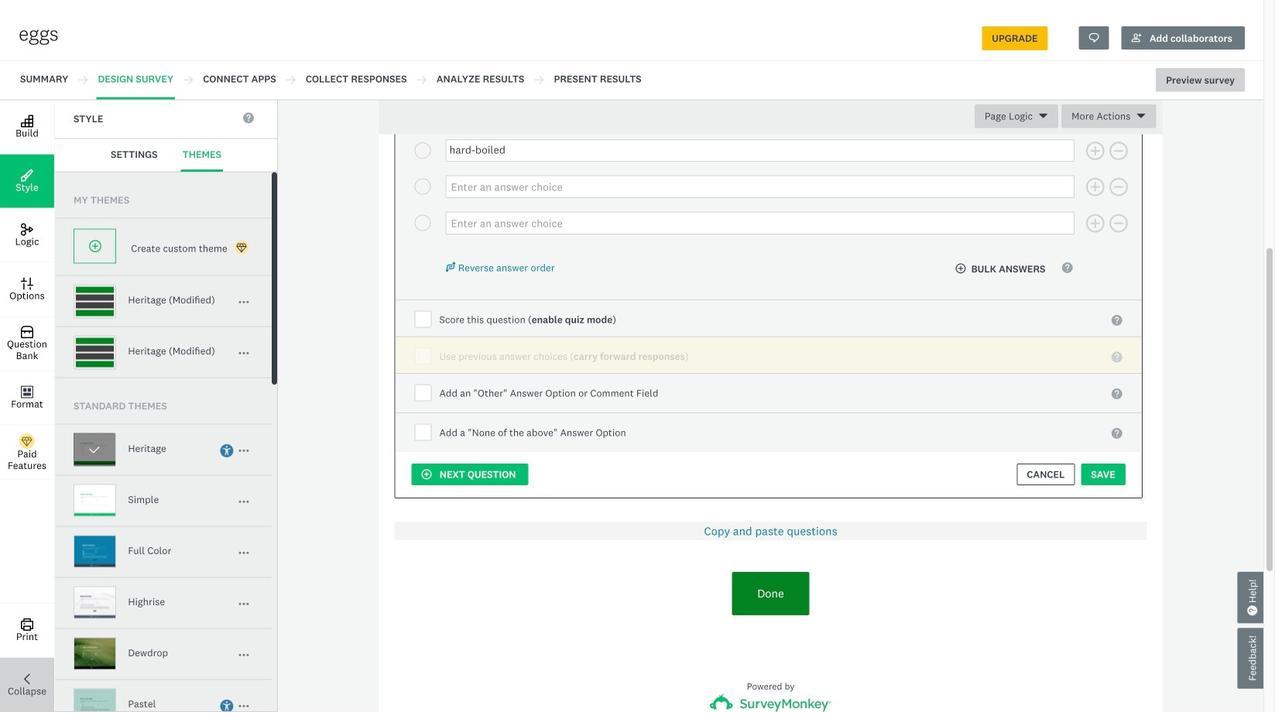 Task type: vqa. For each thing, say whether or not it's contained in the screenshot.
rewards Image
no



Task type: locate. For each thing, give the bounding box(es) containing it.
None radio
[[415, 142, 431, 159], [415, 179, 431, 195], [415, 142, 431, 159], [415, 179, 431, 195]]

None radio
[[415, 215, 431, 231]]



Task type: describe. For each thing, give the bounding box(es) containing it.
surveymonkey image
[[710, 694, 832, 712]]



